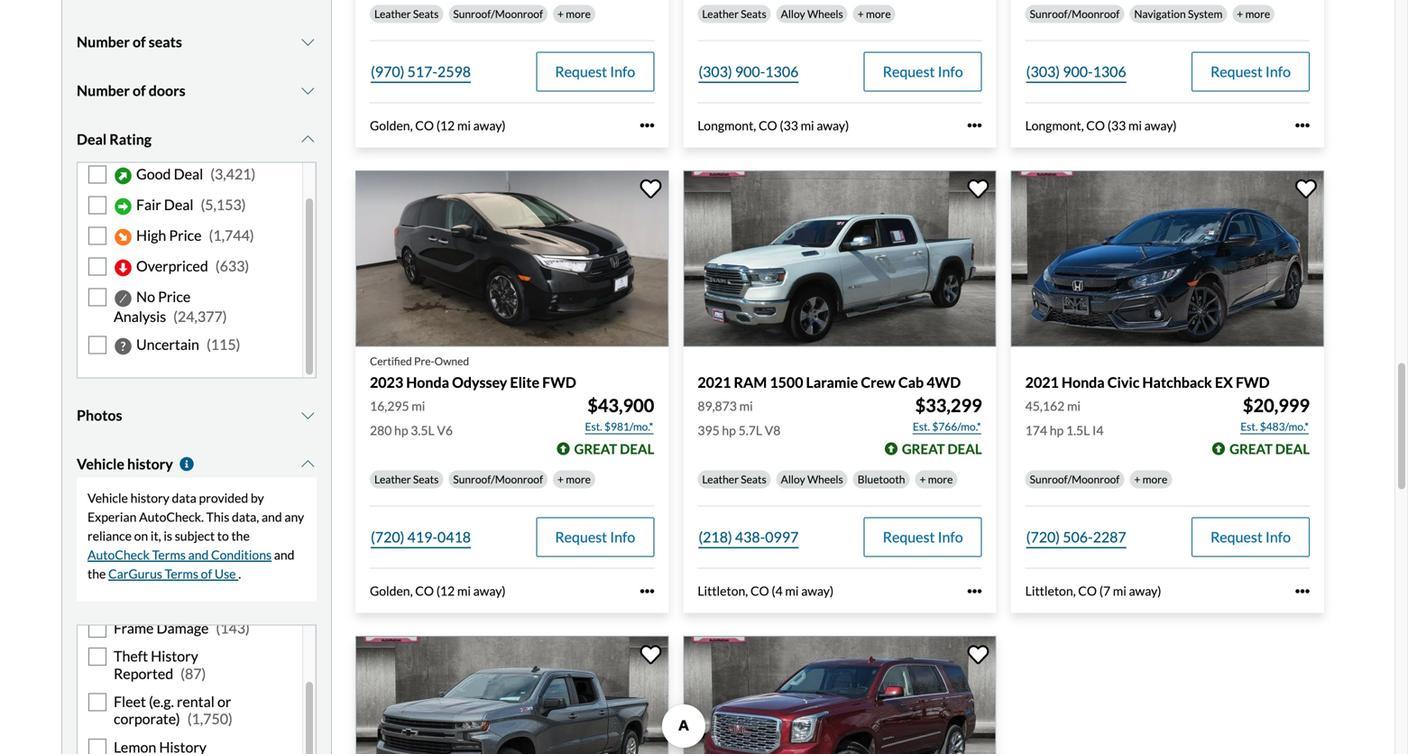 Task type: describe. For each thing, give the bounding box(es) containing it.
great for $20,999
[[1230, 441, 1273, 457]]

by
[[251, 490, 264, 506]]

the inside "and the"
[[88, 566, 106, 582]]

number of seats button
[[77, 20, 317, 65]]

no
[[136, 288, 155, 305]]

(24,377)
[[173, 308, 227, 325]]

info for (720) 419-0418 "button"
[[610, 528, 635, 546]]

good deal (3,421)
[[136, 165, 256, 183]]

littleton, co (4 mi away)
[[698, 583, 834, 599]]

price for analysis
[[158, 288, 191, 305]]

2021 ram 1500 laramie crew cab 4wd
[[698, 373, 961, 391]]

autocheck
[[88, 547, 150, 563]]

(218)
[[698, 528, 732, 546]]

(218) 438-0997 button
[[698, 517, 800, 557]]

laramie
[[806, 373, 858, 391]]

(720) for (720) 419-0418
[[371, 528, 405, 546]]

rating
[[109, 131, 152, 148]]

of for seats
[[133, 33, 146, 51]]

good
[[136, 165, 171, 183]]

terms inside vehicle history data provided by experian autocheck. this data, and any reliance on it, is subject to the autocheck terms and conditions
[[152, 547, 186, 563]]

request for (303) 900-1306 button corresponding to sunroof/moonroof
[[1211, 63, 1263, 80]]

wheels for + more
[[807, 7, 843, 20]]

data
[[172, 490, 196, 506]]

280
[[370, 423, 392, 438]]

1 golden, from the top
[[370, 118, 413, 133]]

great for $33,299
[[902, 441, 945, 457]]

395
[[698, 423, 720, 438]]

number for number of doors
[[77, 82, 130, 99]]

vehicle history
[[77, 455, 173, 473]]

(720) 506-2287 button
[[1025, 517, 1127, 557]]

2023
[[370, 373, 403, 391]]

honda inside certified pre-owned 2023 honda odyssey elite fwd
[[406, 373, 449, 391]]

1306 for leather seats
[[765, 63, 799, 80]]

or
[[217, 693, 231, 710]]

owned
[[434, 354, 469, 368]]

of for doors
[[133, 82, 146, 99]]

crew
[[861, 373, 896, 391]]

(1,744)
[[209, 226, 254, 244]]

(720) 419-0418
[[371, 528, 471, 546]]

alloy for bluetooth
[[781, 473, 805, 486]]

900- for leather seats
[[735, 63, 765, 80]]

(303) 900-1306 button for leather seats
[[698, 52, 800, 92]]

uncertain
[[136, 336, 199, 353]]

1 (12 from the top
[[436, 118, 455, 133]]

cab
[[898, 373, 924, 391]]

conditions
[[211, 547, 272, 563]]

away) for golden, co (12 mi away)'s ellipsis h icon
[[473, 583, 506, 599]]

(e.g.
[[149, 693, 174, 710]]

littleton, co (7 mi away)
[[1025, 583, 1161, 599]]

wheels for bluetooth
[[807, 473, 843, 486]]

request info for (218) 438-0997 'button'
[[883, 528, 963, 546]]

(633)
[[215, 257, 249, 275]]

high price (1,744)
[[136, 226, 254, 244]]

2287
[[1093, 528, 1126, 546]]

autocheck.
[[139, 509, 204, 525]]

photos button
[[77, 393, 317, 438]]

mi inside 89,873 mi 395 hp 5.7l v8
[[739, 398, 753, 414]]

vehicle history data provided by experian autocheck. this data, and any reliance on it, is subject to the autocheck terms and conditions
[[88, 490, 304, 563]]

info for '(720) 506-2287' button
[[1266, 528, 1291, 546]]

theft history reported
[[114, 647, 198, 682]]

est. for $33,299
[[913, 420, 930, 433]]

89,873 mi 395 hp 5.7l v8
[[698, 398, 781, 438]]

away) for ellipsis h image corresponding to golden, co (12 mi away)
[[473, 118, 506, 133]]

(1,750)
[[187, 710, 233, 728]]

cargurus
[[108, 566, 162, 582]]

co for longmont, co (33 mi away) ellipsis h image
[[1086, 118, 1105, 133]]

great deal for $20,999
[[1230, 441, 1310, 457]]

0418
[[437, 528, 471, 546]]

ellipsis h image for longmont, co (33 mi away)
[[968, 118, 982, 133]]

the inside vehicle history data provided by experian autocheck. this data, and any reliance on it, is subject to the autocheck terms and conditions
[[231, 528, 250, 544]]

deal for fair deal
[[164, 196, 193, 213]]

is
[[164, 528, 172, 544]]

est. $766/mo.* button
[[912, 418, 982, 436]]

16,295
[[370, 398, 409, 414]]

use
[[215, 566, 236, 582]]

great deal for $33,299
[[902, 441, 982, 457]]

ex
[[1215, 373, 1233, 391]]

1 golden, co (12 mi away) from the top
[[370, 118, 506, 133]]

(720) 506-2287
[[1026, 528, 1126, 546]]

info for (303) 900-1306 button corresponding to sunroof/moonroof
[[1266, 63, 1291, 80]]

frame
[[114, 619, 154, 637]]

great deal for $43,900
[[574, 441, 654, 457]]

45,162
[[1025, 398, 1065, 414]]

(115)
[[207, 336, 240, 353]]

and inside "and the"
[[274, 547, 295, 563]]

satin steel metallic 2020 chevrolet silverado 1500 rst crew cab 4wd pickup truck four-wheel drive 8-speed automatic image
[[355, 636, 669, 754]]

(303) for leather seats
[[698, 63, 732, 80]]

analysis
[[114, 308, 166, 325]]

longmont, co (33 mi away) for leather seats
[[698, 118, 849, 133]]

sunroof/moonroof up 2598
[[453, 7, 543, 20]]

hatchback
[[1142, 373, 1212, 391]]

2 honda from the left
[[1062, 373, 1105, 391]]

seats
[[149, 33, 182, 51]]

(303) 900-1306 button for sunroof/moonroof
[[1025, 52, 1127, 92]]

sunroof/moonroof up 0418
[[453, 473, 543, 486]]

request for (218) 438-0997 'button'
[[883, 528, 935, 546]]

subject
[[175, 528, 215, 544]]

(303) 900-1306 for leather seats
[[698, 63, 799, 80]]

fair
[[136, 196, 161, 213]]

cargurus terms of use .
[[108, 566, 241, 582]]

est. $981/mo.* button
[[584, 418, 654, 436]]

(303) for sunroof/moonroof
[[1026, 63, 1060, 80]]

(4
[[772, 583, 783, 599]]

2 fwd from the left
[[1236, 373, 1270, 391]]

(970) 517-2598 button
[[370, 52, 472, 92]]

number for number of seats
[[77, 33, 130, 51]]

doors
[[149, 82, 185, 99]]

(720) for (720) 506-2287
[[1026, 528, 1060, 546]]

(303) 900-1306 for sunroof/moonroof
[[1026, 63, 1126, 80]]

request info button for '(720) 506-2287' button
[[1192, 517, 1310, 557]]

it,
[[151, 528, 161, 544]]

alloy for + more
[[781, 7, 805, 20]]

3.5l
[[411, 423, 435, 438]]

ellipsis h image for golden, co (12 mi away)
[[640, 118, 654, 133]]

5.7l
[[738, 423, 762, 438]]

away) for ellipsis h image associated with littleton, co (4 mi away)
[[801, 583, 834, 599]]

.
[[238, 566, 241, 582]]

bluetooth
[[858, 473, 905, 486]]

4wd
[[927, 373, 961, 391]]

request info button for (970) 517-2598 button
[[536, 52, 654, 92]]

hp for $43,900
[[394, 423, 408, 438]]

longmont, for sunroof/moonroof
[[1025, 118, 1084, 133]]

number of doors button
[[77, 68, 317, 113]]

45,162 mi 174 hp 1.5l i4
[[1025, 398, 1104, 438]]

crimson red tintcoat 2019 gmc yukon denali 4wd suv / crossover four-wheel drive automatic image
[[683, 636, 996, 754]]

crystal black pearl 2021 honda civic hatchback ex fwd hatchback front-wheel drive automatic image
[[1011, 171, 1324, 347]]

deal inside dropdown button
[[77, 131, 107, 148]]



Task type: vqa. For each thing, say whether or not it's contained in the screenshot.


Task type: locate. For each thing, give the bounding box(es) containing it.
number
[[77, 33, 130, 51], [77, 82, 130, 99]]

request info button for (720) 419-0418 "button"
[[536, 517, 654, 557]]

0 horizontal spatial (303) 900-1306 button
[[698, 52, 800, 92]]

golden,
[[370, 118, 413, 133], [370, 583, 413, 599]]

2 golden, co (12 mi away) from the top
[[370, 583, 506, 599]]

+
[[557, 7, 564, 20], [858, 7, 864, 20], [1237, 7, 1243, 20], [557, 473, 564, 486], [920, 473, 926, 486], [1134, 473, 1140, 486]]

littleton, for $33,299
[[698, 583, 748, 599]]

2 900- from the left
[[1063, 63, 1093, 80]]

experian
[[88, 509, 137, 525]]

theft
[[114, 647, 148, 665]]

3 est. from the left
[[1241, 420, 1258, 433]]

fwd right elite on the left of page
[[542, 373, 576, 391]]

number inside dropdown button
[[77, 33, 130, 51]]

$43,900
[[587, 395, 654, 416]]

(12 down 0418
[[436, 583, 455, 599]]

2021
[[698, 373, 731, 391], [1025, 373, 1059, 391]]

1 littleton, from the left
[[698, 583, 748, 599]]

0 horizontal spatial littleton,
[[698, 583, 748, 599]]

$20,999 est. $483/mo.*
[[1241, 395, 1310, 433]]

great deal
[[574, 441, 654, 457], [902, 441, 982, 457], [1230, 441, 1310, 457]]

request info button for (218) 438-0997 'button'
[[864, 517, 982, 557]]

request for leather seats (303) 900-1306 button
[[883, 63, 935, 80]]

vehicle for vehicle history data provided by experian autocheck. this data, and any reliance on it, is subject to the autocheck terms and conditions
[[88, 490, 128, 506]]

1 horizontal spatial ellipsis h image
[[968, 118, 982, 133]]

great down est. $981/mo.* button
[[574, 441, 617, 457]]

system
[[1188, 7, 1223, 20]]

(87)
[[181, 665, 206, 682]]

request
[[555, 63, 607, 80], [883, 63, 935, 80], [1211, 63, 1263, 80], [555, 528, 607, 546], [883, 528, 935, 546], [1211, 528, 1263, 546]]

0 vertical spatial alloy
[[781, 7, 805, 20]]

2021 for $20,999
[[1025, 373, 1059, 391]]

frame damage (143)
[[114, 619, 250, 637]]

hp for $20,999
[[1050, 423, 1064, 438]]

request info for (970) 517-2598 button
[[555, 63, 635, 80]]

price
[[169, 226, 202, 244], [158, 288, 191, 305]]

request for (720) 419-0418 "button"
[[555, 528, 607, 546]]

request info for (720) 419-0418 "button"
[[555, 528, 635, 546]]

0 horizontal spatial (303) 900-1306
[[698, 63, 799, 80]]

deal for $43,900
[[620, 441, 654, 457]]

honda
[[406, 373, 449, 391], [1062, 373, 1105, 391]]

info circle image
[[177, 457, 196, 472]]

2 deal from the left
[[948, 441, 982, 457]]

great deal down est. $483/mo.* button
[[1230, 441, 1310, 457]]

1 vertical spatial the
[[88, 566, 106, 582]]

alloy wheels for + more
[[781, 7, 843, 20]]

1 vertical spatial alloy
[[781, 473, 805, 486]]

deal up fair deal (5,153)
[[174, 165, 203, 183]]

1 longmont, co (33 mi away) from the left
[[698, 118, 849, 133]]

(33 for alloy wheels
[[780, 118, 798, 133]]

506-
[[1063, 528, 1093, 546]]

the right "to"
[[231, 528, 250, 544]]

golden, co (12 mi away)
[[370, 118, 506, 133], [370, 583, 506, 599]]

(5,153)
[[201, 196, 246, 213]]

chevron down image for photos
[[299, 408, 317, 423]]

2 vertical spatial of
[[201, 566, 212, 582]]

hp right 280
[[394, 423, 408, 438]]

1 vertical spatial wheels
[[807, 473, 843, 486]]

0 vertical spatial history
[[127, 455, 173, 473]]

1 horizontal spatial 2021
[[1025, 373, 1059, 391]]

chevron down image
[[299, 132, 317, 147]]

3 great deal from the left
[[1230, 441, 1310, 457]]

(720) left the 419-
[[371, 528, 405, 546]]

0 vertical spatial wheels
[[807, 7, 843, 20]]

hp
[[394, 423, 408, 438], [722, 423, 736, 438], [1050, 423, 1064, 438]]

1 horizontal spatial honda
[[1062, 373, 1105, 391]]

0 vertical spatial price
[[169, 226, 202, 244]]

hp inside 16,295 mi 280 hp 3.5l v6
[[394, 423, 408, 438]]

number up deal rating
[[77, 82, 130, 99]]

chevron down image inside "photos" dropdown button
[[299, 408, 317, 423]]

1 vertical spatial history
[[130, 490, 169, 506]]

1 deal from the left
[[620, 441, 654, 457]]

1 horizontal spatial (720)
[[1026, 528, 1060, 546]]

0 horizontal spatial 2021
[[698, 373, 731, 391]]

chevron down image inside number of seats dropdown button
[[299, 35, 317, 49]]

history left info circle icon
[[127, 455, 173, 473]]

0 vertical spatial number
[[77, 33, 130, 51]]

2021 honda civic hatchback ex fwd
[[1025, 373, 1270, 391]]

1 horizontal spatial great
[[902, 441, 945, 457]]

2 horizontal spatial great
[[1230, 441, 1273, 457]]

info
[[610, 63, 635, 80], [938, 63, 963, 80], [1266, 63, 1291, 80], [610, 528, 635, 546], [938, 528, 963, 546], [1266, 528, 1291, 546]]

deal down $981/mo.*
[[620, 441, 654, 457]]

0 horizontal spatial (720)
[[371, 528, 405, 546]]

1 (303) 900-1306 button from the left
[[698, 52, 800, 92]]

ellipsis h image for littleton, co (4 mi away)
[[968, 584, 982, 598]]

89,873
[[698, 398, 737, 414]]

fleet
[[114, 693, 146, 710]]

2 vertical spatial deal
[[164, 196, 193, 213]]

history
[[151, 647, 198, 665]]

2 chevron down image from the top
[[299, 84, 317, 98]]

of left seats
[[133, 33, 146, 51]]

certified
[[370, 354, 412, 368]]

hp for $33,299
[[722, 423, 736, 438]]

est. for $20,999
[[1241, 420, 1258, 433]]

price right the no
[[158, 288, 191, 305]]

0 horizontal spatial the
[[88, 566, 106, 582]]

request for '(720) 506-2287' button
[[1211, 528, 1263, 546]]

2 wheels from the top
[[807, 473, 843, 486]]

golden, co (12 mi away) down the 419-
[[370, 583, 506, 599]]

2 (33 from the left
[[1108, 118, 1126, 133]]

1 vertical spatial of
[[133, 82, 146, 99]]

great down the est. $766/mo.* button
[[902, 441, 945, 457]]

est. inside "$33,299 est. $766/mo.*"
[[913, 420, 930, 433]]

info for (218) 438-0997 'button'
[[938, 528, 963, 546]]

(33 for navigation system
[[1108, 118, 1126, 133]]

1 900- from the left
[[735, 63, 765, 80]]

1 horizontal spatial longmont, co (33 mi away)
[[1025, 118, 1177, 133]]

16,295 mi 280 hp 3.5l v6
[[370, 398, 453, 438]]

honda left 'civic'
[[1062, 373, 1105, 391]]

2 great deal from the left
[[902, 441, 982, 457]]

1 horizontal spatial est.
[[913, 420, 930, 433]]

1 vertical spatial golden, co (12 mi away)
[[370, 583, 506, 599]]

517-
[[407, 63, 437, 80]]

(970) 517-2598
[[371, 63, 471, 80]]

co for ellipsis h image associated with littleton, co (4 mi away)
[[750, 583, 769, 599]]

hp right 174
[[1050, 423, 1064, 438]]

the down "autocheck"
[[88, 566, 106, 582]]

info for (970) 517-2598 button
[[610, 63, 635, 80]]

of left doors
[[133, 82, 146, 99]]

1 longmont, from the left
[[698, 118, 756, 133]]

2 longmont, from the left
[[1025, 118, 1084, 133]]

1 vertical spatial terms
[[165, 566, 198, 582]]

info for leather seats (303) 900-1306 button
[[938, 63, 963, 80]]

vehicle down photos
[[77, 455, 124, 473]]

great down est. $483/mo.* button
[[1230, 441, 1273, 457]]

1 hp from the left
[[394, 423, 408, 438]]

great deal down the est. $766/mo.* button
[[902, 441, 982, 457]]

ram
[[734, 373, 767, 391]]

(720) inside "button"
[[371, 528, 405, 546]]

hp inside 89,873 mi 395 hp 5.7l v8
[[722, 423, 736, 438]]

1 chevron down image from the top
[[299, 35, 317, 49]]

deal right fair
[[164, 196, 193, 213]]

corporate)
[[114, 710, 180, 728]]

1 1306 from the left
[[765, 63, 799, 80]]

vehicle up experian
[[88, 490, 128, 506]]

1 great deal from the left
[[574, 441, 654, 457]]

2021 up "45,162"
[[1025, 373, 1059, 391]]

deal down $766/mo.* at the right bottom
[[948, 441, 982, 457]]

2 number from the top
[[77, 82, 130, 99]]

number of seats
[[77, 33, 182, 51]]

est. down $43,900
[[585, 420, 602, 433]]

2 alloy wheels from the top
[[781, 473, 843, 486]]

2 (12 from the top
[[436, 583, 455, 599]]

request for (970) 517-2598 button
[[555, 63, 607, 80]]

1 honda from the left
[[406, 373, 449, 391]]

$766/mo.*
[[932, 420, 981, 433]]

1 (720) from the left
[[371, 528, 405, 546]]

i4
[[1092, 423, 1104, 438]]

1 2021 from the left
[[698, 373, 731, 391]]

0 vertical spatial alloy wheels
[[781, 7, 843, 20]]

0 horizontal spatial longmont, co (33 mi away)
[[698, 118, 849, 133]]

golden, down (720) 419-0418 "button"
[[370, 583, 413, 599]]

1 est. from the left
[[585, 420, 602, 433]]

co for ellipsis h image corresponding to golden, co (12 mi away)
[[415, 118, 434, 133]]

deal for $33,299
[[948, 441, 982, 457]]

ellipsis h image for longmont, co (33 mi away)
[[1295, 118, 1310, 133]]

and left any
[[262, 509, 282, 525]]

1 vertical spatial ellipsis h image
[[640, 584, 654, 598]]

mi inside 16,295 mi 280 hp 3.5l v6
[[412, 398, 425, 414]]

littleton, left '(4'
[[698, 583, 748, 599]]

vehicle for vehicle history
[[77, 455, 124, 473]]

1 horizontal spatial 900-
[[1063, 63, 1093, 80]]

golden, down (970)
[[370, 118, 413, 133]]

0 horizontal spatial fwd
[[542, 373, 576, 391]]

co for littleton, co (7 mi away) ellipsis h image
[[1078, 583, 1097, 599]]

history up autocheck.
[[130, 490, 169, 506]]

1306 for sunroof/moonroof
[[1093, 63, 1126, 80]]

2 1306 from the left
[[1093, 63, 1126, 80]]

away) for littleton, co (7 mi away) ellipsis h image
[[1129, 583, 1161, 599]]

littleton,
[[698, 583, 748, 599], [1025, 583, 1076, 599]]

sunroof/moonroof down 1.5l
[[1030, 473, 1120, 486]]

1 horizontal spatial littleton,
[[1025, 583, 1076, 599]]

1 horizontal spatial fwd
[[1236, 373, 1270, 391]]

1 vertical spatial number
[[77, 82, 130, 99]]

0 horizontal spatial honda
[[406, 373, 449, 391]]

2 golden, from the top
[[370, 583, 413, 599]]

sunroof/moonroof left navigation
[[1030, 7, 1120, 20]]

alloy
[[781, 7, 805, 20], [781, 473, 805, 486]]

civic
[[1108, 373, 1140, 391]]

this
[[206, 509, 229, 525]]

1 horizontal spatial (303) 900-1306 button
[[1025, 52, 1127, 92]]

0 horizontal spatial est.
[[585, 420, 602, 433]]

2 horizontal spatial great deal
[[1230, 441, 1310, 457]]

0 vertical spatial of
[[133, 33, 146, 51]]

est. inside $43,900 est. $981/mo.*
[[585, 420, 602, 433]]

2 horizontal spatial deal
[[1275, 441, 1310, 457]]

history for vehicle history data provided by experian autocheck. this data, and any reliance on it, is subject to the autocheck terms and conditions
[[130, 490, 169, 506]]

deal down $483/mo.*
[[1275, 441, 1310, 457]]

history for vehicle history
[[127, 455, 173, 473]]

0 horizontal spatial 1306
[[765, 63, 799, 80]]

1 horizontal spatial deal
[[948, 441, 982, 457]]

request info for '(720) 506-2287' button
[[1211, 528, 1291, 546]]

ivory white tri-coat pearlcoat 2021 ram 1500 laramie crew cab 4wd pickup truck four-wheel drive 8-speed automatic image
[[683, 171, 996, 347]]

longmont,
[[698, 118, 756, 133], [1025, 118, 1084, 133]]

(303)
[[698, 63, 732, 80], [1026, 63, 1060, 80]]

(143)
[[216, 619, 250, 637]]

$483/mo.*
[[1260, 420, 1309, 433]]

0 horizontal spatial longmont,
[[698, 118, 756, 133]]

0 horizontal spatial 900-
[[735, 63, 765, 80]]

1 horizontal spatial (33
[[1108, 118, 1126, 133]]

0 horizontal spatial great
[[574, 441, 617, 457]]

(720) left 506-
[[1026, 528, 1060, 546]]

high
[[136, 226, 166, 244]]

leather seats
[[374, 7, 439, 20], [702, 7, 766, 20], [374, 473, 439, 486], [702, 473, 766, 486]]

reported
[[114, 665, 173, 682]]

0 horizontal spatial (303)
[[698, 63, 732, 80]]

littleton, left (7
[[1025, 583, 1076, 599]]

1 vertical spatial alloy wheels
[[781, 473, 843, 486]]

1 alloy from the top
[[781, 7, 805, 20]]

1 horizontal spatial great deal
[[902, 441, 982, 457]]

alloy wheels for bluetooth
[[781, 473, 843, 486]]

2 (303) 900-1306 from the left
[[1026, 63, 1126, 80]]

2021 up 89,873
[[698, 373, 731, 391]]

1 wheels from the top
[[807, 7, 843, 20]]

number inside dropdown button
[[77, 82, 130, 99]]

1 horizontal spatial 1306
[[1093, 63, 1126, 80]]

ellipsis h image
[[640, 118, 654, 133], [1295, 118, 1310, 133], [968, 584, 982, 598], [1295, 584, 1310, 598]]

est.
[[585, 420, 602, 433], [913, 420, 930, 433], [1241, 420, 1258, 433]]

1 horizontal spatial (303) 900-1306
[[1026, 63, 1126, 80]]

deal for good deal
[[174, 165, 203, 183]]

1 horizontal spatial hp
[[722, 423, 736, 438]]

longmont, for leather seats
[[698, 118, 756, 133]]

chevron down image
[[299, 35, 317, 49], [299, 84, 317, 98], [299, 408, 317, 423], [299, 457, 317, 472]]

terms down autocheck terms and conditions link
[[165, 566, 198, 582]]

1 horizontal spatial (303)
[[1026, 63, 1060, 80]]

away) for longmont, co (33 mi away) ellipsis h image
[[1144, 118, 1177, 133]]

fleet (e.g. rental or corporate)
[[114, 693, 231, 728]]

1 (303) 900-1306 from the left
[[698, 63, 799, 80]]

(720) inside button
[[1026, 528, 1060, 546]]

1 alloy wheels from the top
[[781, 7, 843, 20]]

3 hp from the left
[[1050, 423, 1064, 438]]

2 (720) from the left
[[1026, 528, 1060, 546]]

(7
[[1099, 583, 1110, 599]]

2 longmont, co (33 mi away) from the left
[[1025, 118, 1177, 133]]

and down any
[[274, 547, 295, 563]]

0 vertical spatial (12
[[436, 118, 455, 133]]

3 deal from the left
[[1275, 441, 1310, 457]]

0 horizontal spatial (33
[[780, 118, 798, 133]]

overpriced (633)
[[136, 257, 249, 275]]

hp inside 45,162 mi 174 hp 1.5l i4
[[1050, 423, 1064, 438]]

2021 for $33,299
[[698, 373, 731, 391]]

est. down $20,999
[[1241, 420, 1258, 433]]

great
[[574, 441, 617, 457], [902, 441, 945, 457], [1230, 441, 1273, 457]]

$33,299 est. $766/mo.*
[[913, 395, 982, 433]]

1 (303) from the left
[[698, 63, 732, 80]]

ellipsis h image
[[968, 118, 982, 133], [640, 584, 654, 598]]

900- for sunroof/moonroof
[[1063, 63, 1093, 80]]

wheels
[[807, 7, 843, 20], [807, 473, 843, 486]]

est. inside $20,999 est. $483/mo.*
[[1241, 420, 1258, 433]]

$33,299
[[915, 395, 982, 416]]

on
[[134, 528, 148, 544]]

1 vertical spatial deal
[[174, 165, 203, 183]]

419-
[[407, 528, 437, 546]]

fwd inside certified pre-owned 2023 honda odyssey elite fwd
[[542, 373, 576, 391]]

crystal black pearl 2023 honda odyssey elite fwd minivan front-wheel drive automatic image
[[355, 171, 669, 347]]

overpriced
[[136, 257, 208, 275]]

v6
[[437, 423, 453, 438]]

2 alloy from the top
[[781, 473, 805, 486]]

hp right 395 at bottom
[[722, 423, 736, 438]]

0 horizontal spatial ellipsis h image
[[640, 584, 654, 598]]

0 vertical spatial deal
[[77, 131, 107, 148]]

of inside dropdown button
[[133, 33, 146, 51]]

1 vertical spatial (12
[[436, 583, 455, 599]]

(970)
[[371, 63, 405, 80]]

longmont, co (33 mi away) for sunroof/moonroof
[[1025, 118, 1177, 133]]

2 2021 from the left
[[1025, 373, 1059, 391]]

photos
[[77, 407, 122, 424]]

provided
[[199, 490, 248, 506]]

(720)
[[371, 528, 405, 546], [1026, 528, 1060, 546]]

0 horizontal spatial great deal
[[574, 441, 654, 457]]

ellipsis h image for littleton, co (7 mi away)
[[1295, 584, 1310, 598]]

1 horizontal spatial longmont,
[[1025, 118, 1084, 133]]

2 (303) 900-1306 button from the left
[[1025, 52, 1127, 92]]

1 fwd from the left
[[542, 373, 576, 391]]

littleton, for $20,999
[[1025, 583, 1076, 599]]

any
[[284, 509, 304, 525]]

0 vertical spatial terms
[[152, 547, 186, 563]]

honda down pre- on the left top of the page
[[406, 373, 449, 391]]

1 horizontal spatial the
[[231, 528, 250, 544]]

2 littleton, from the left
[[1025, 583, 1076, 599]]

1500
[[770, 373, 803, 391]]

2 (303) from the left
[[1026, 63, 1060, 80]]

price down fair deal (5,153)
[[169, 226, 202, 244]]

1 great from the left
[[574, 441, 617, 457]]

of left use
[[201, 566, 212, 582]]

2 est. from the left
[[913, 420, 930, 433]]

438-
[[735, 528, 765, 546]]

2598
[[437, 63, 471, 80]]

away) for ellipsis h icon for longmont, co (33 mi away)
[[817, 118, 849, 133]]

1 vertical spatial price
[[158, 288, 191, 305]]

2 horizontal spatial hp
[[1050, 423, 1064, 438]]

damage
[[156, 619, 209, 637]]

mi inside 45,162 mi 174 hp 1.5l i4
[[1067, 398, 1081, 414]]

chevron down image for number of seats
[[299, 35, 317, 49]]

navigation system
[[1134, 7, 1223, 20]]

0 vertical spatial golden, co (12 mi away)
[[370, 118, 506, 133]]

1 (33 from the left
[[780, 118, 798, 133]]

1 vertical spatial vehicle
[[88, 490, 128, 506]]

deal left the rating
[[77, 131, 107, 148]]

fwd right ex
[[1236, 373, 1270, 391]]

(12 down 2598
[[436, 118, 455, 133]]

2 hp from the left
[[722, 423, 736, 438]]

1 number from the top
[[77, 33, 130, 51]]

est. $483/mo.* button
[[1240, 418, 1310, 436]]

golden, co (12 mi away) down 517-
[[370, 118, 506, 133]]

2 horizontal spatial est.
[[1241, 420, 1258, 433]]

est. down "$33,299"
[[913, 420, 930, 433]]

(303) 900-1306 button
[[698, 52, 800, 92], [1025, 52, 1127, 92]]

0 vertical spatial ellipsis h image
[[968, 118, 982, 133]]

terms down is
[[152, 547, 186, 563]]

3 great from the left
[[1230, 441, 1273, 457]]

of
[[133, 33, 146, 51], [133, 82, 146, 99], [201, 566, 212, 582]]

of inside dropdown button
[[133, 82, 146, 99]]

deal for $20,999
[[1275, 441, 1310, 457]]

1 vertical spatial golden,
[[370, 583, 413, 599]]

0 vertical spatial golden,
[[370, 118, 413, 133]]

est. for $43,900
[[585, 420, 602, 433]]

co
[[415, 118, 434, 133], [759, 118, 777, 133], [1086, 118, 1105, 133], [415, 583, 434, 599], [750, 583, 769, 599], [1078, 583, 1097, 599]]

1.5l
[[1066, 423, 1090, 438]]

4 chevron down image from the top
[[299, 457, 317, 472]]

0 horizontal spatial deal
[[620, 441, 654, 457]]

price inside no price analysis
[[158, 288, 191, 305]]

(720) 419-0418 button
[[370, 517, 472, 557]]

0997
[[765, 528, 799, 546]]

(218) 438-0997
[[698, 528, 799, 546]]

away)
[[473, 118, 506, 133], [817, 118, 849, 133], [1144, 118, 1177, 133], [473, 583, 506, 599], [801, 583, 834, 599], [1129, 583, 1161, 599]]

chevron down image for number of doors
[[299, 84, 317, 98]]

number up number of doors
[[77, 33, 130, 51]]

chevron down image inside number of doors dropdown button
[[299, 84, 317, 98]]

2 great from the left
[[902, 441, 945, 457]]

great for $43,900
[[574, 441, 617, 457]]

0 horizontal spatial hp
[[394, 423, 408, 438]]

no price analysis
[[114, 288, 191, 325]]

to
[[217, 528, 229, 544]]

price for (1,744)
[[169, 226, 202, 244]]

longmont, co (33 mi away)
[[698, 118, 849, 133], [1025, 118, 1177, 133]]

$43,900 est. $981/mo.*
[[585, 395, 654, 433]]

and down subject
[[188, 547, 209, 563]]

vehicle inside vehicle history data provided by experian autocheck. this data, and any reliance on it, is subject to the autocheck terms and conditions
[[88, 490, 128, 506]]

history
[[127, 455, 173, 473], [130, 490, 169, 506]]

certified pre-owned 2023 honda odyssey elite fwd
[[370, 354, 576, 391]]

3 chevron down image from the top
[[299, 408, 317, 423]]

fwd
[[542, 373, 576, 391], [1236, 373, 1270, 391]]

ellipsis h image for golden, co (12 mi away)
[[640, 584, 654, 598]]

0 vertical spatial the
[[231, 528, 250, 544]]

great deal down est. $981/mo.* button
[[574, 441, 654, 457]]

0 vertical spatial vehicle
[[77, 455, 124, 473]]

history inside vehicle history data provided by experian autocheck. this data, and any reliance on it, is subject to the autocheck terms and conditions
[[130, 490, 169, 506]]



